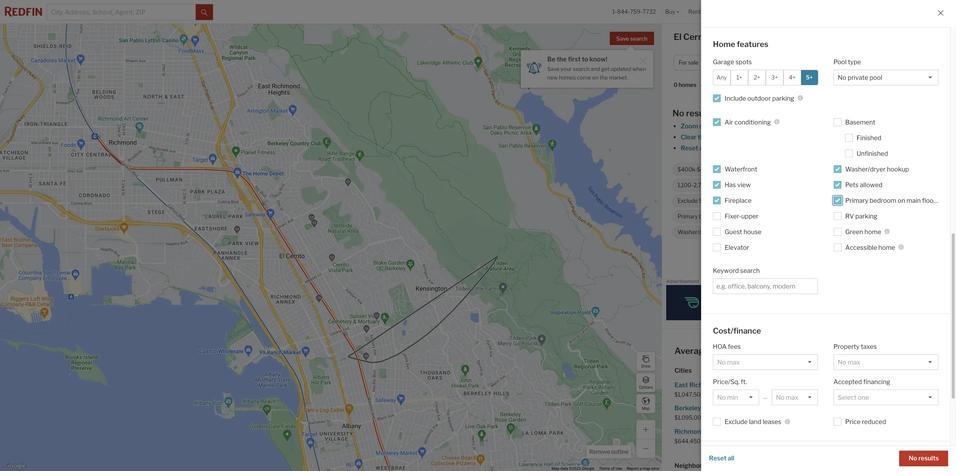 Task type: locate. For each thing, give the bounding box(es) containing it.
1 horizontal spatial map
[[709, 134, 722, 141]]

fireplace down has view
[[725, 197, 752, 205]]

0 vertical spatial $4.5m
[[742, 59, 759, 66]]

1 horizontal spatial $400k-$4.5m
[[722, 59, 759, 66]]

sale inside berkeley homes for sale $1,095,000
[[734, 405, 745, 413]]

spots up breadcrumbs element
[[784, 229, 798, 236]]

to left see
[[829, 145, 835, 152]]

finished
[[857, 134, 882, 142]]

the right be
[[557, 56, 567, 63]]

0 vertical spatial allowed
[[860, 181, 883, 189]]

1 horizontal spatial washer/dryer hookup
[[845, 166, 909, 173]]

homes inside berkeley homes for sale $1,095,000
[[703, 405, 723, 413]]

for for berkeley
[[724, 405, 732, 413]]

1 horizontal spatial to
[[829, 145, 835, 152]]

remove coming soon, under contract/pending image
[[848, 183, 852, 188]]

2 vertical spatial search
[[740, 267, 760, 275]]

unfinished
[[857, 150, 888, 157]]

2 horizontal spatial search
[[740, 267, 760, 275]]

parking down 3+ radio
[[772, 95, 794, 102]]

breadcrumbs element
[[670, 255, 948, 266]]

0 vertical spatial land
[[851, 166, 862, 173]]

0 horizontal spatial on
[[592, 74, 599, 81]]

$644,450
[[675, 438, 701, 445]]

0 horizontal spatial ft.
[[718, 182, 724, 189]]

ad
[[948, 280, 952, 285]]

1 horizontal spatial pets
[[862, 214, 874, 220]]

homes inside albany homes for sale $629,000
[[831, 382, 851, 389]]

view
[[737, 181, 751, 189], [830, 214, 841, 220]]

5+ radio
[[801, 70, 818, 85]]

search
[[630, 35, 648, 42], [573, 66, 590, 72], [740, 267, 760, 275]]

2 vertical spatial parking
[[763, 229, 782, 236]]

filters left below
[[792, 145, 809, 152]]

1 horizontal spatial 4+
[[862, 59, 869, 66]]

1 vertical spatial spots
[[784, 229, 798, 236]]

use
[[616, 467, 622, 471]]

0 vertical spatial home
[[865, 228, 881, 236]]

allowed down remove townhouse, land icon
[[860, 181, 883, 189]]

0 horizontal spatial map
[[643, 467, 650, 471]]

0 horizontal spatial all
[[700, 145, 706, 152]]

for for albany
[[853, 382, 861, 389]]

/
[[859, 59, 861, 66]]

1+ radio
[[731, 70, 748, 85]]

sale for albany
[[862, 382, 874, 389]]

2 horizontal spatial the
[[698, 134, 708, 141]]

5+ parking spots
[[755, 229, 798, 236]]

map inside 'button'
[[642, 407, 650, 411]]

air up have view
[[826, 198, 833, 204]]

1 vertical spatial washer/dryer hookup
[[678, 229, 734, 236]]

garage spots
[[713, 58, 752, 66]]

0 vertical spatial conditioning
[[735, 119, 771, 126]]

—
[[763, 395, 768, 402]]

richmond up "$644,450"
[[675, 428, 705, 436]]

studio+
[[837, 59, 857, 66], [735, 166, 755, 173]]

2 vertical spatial home
[[711, 346, 734, 357]]

washer/dryer down primary bedroom on main
[[678, 229, 713, 236]]

1 horizontal spatial reset
[[709, 455, 727, 463]]

1 vertical spatial parking
[[855, 213, 878, 220]]

1 horizontal spatial $4.5m
[[742, 59, 759, 66]]

option group containing any
[[713, 70, 818, 85]]

1 vertical spatial studio+
[[735, 166, 755, 173]]

search down 759-
[[630, 35, 648, 42]]

land left leases at the right of the page
[[749, 419, 761, 426]]

0 vertical spatial main
[[907, 197, 921, 205]]

homes inside 0 homes •
[[679, 82, 696, 88]]

0 horizontal spatial type
[[740, 454, 757, 464]]

property
[[834, 344, 860, 351]]

waterfront
[[725, 166, 757, 173]]

0 vertical spatial studio+
[[837, 59, 857, 66]]

list box for property taxes
[[834, 355, 939, 371]]

2 vertical spatial the
[[698, 134, 708, 141]]

1 vertical spatial hookup
[[714, 229, 734, 236]]

air up the boundary
[[725, 119, 733, 126]]

©2023
[[569, 467, 581, 471]]

map down options on the right of the page
[[642, 407, 650, 411]]

1 vertical spatial main
[[731, 214, 744, 220]]

to right first
[[582, 56, 588, 63]]

sale inside albany homes for sale $629,000
[[862, 382, 874, 389]]

exclude land leases
[[725, 419, 782, 426]]

0 horizontal spatial of
[[611, 467, 615, 471]]

conditioning up rv
[[834, 198, 866, 204]]

homes inside east richmond heights homes for sale $1,047,500
[[746, 382, 766, 389]]

to inside be the first to know! dialog
[[582, 56, 588, 63]]

report for report ad
[[935, 280, 946, 285]]

el right "near"
[[783, 346, 791, 357]]

0 horizontal spatial $4.5m
[[697, 166, 714, 173]]

0 horizontal spatial $400k-
[[678, 166, 697, 173]]

0 vertical spatial air conditioning
[[725, 119, 771, 126]]

5+ down upper
[[755, 229, 762, 236]]

parking up green home
[[855, 213, 878, 220]]

reset all button
[[709, 451, 734, 467]]

1 vertical spatial exclude
[[725, 419, 748, 426]]

sale inside east richmond heights homes for sale $1,047,500
[[777, 382, 789, 389]]

homes
[[559, 74, 576, 81], [679, 82, 696, 88], [865, 145, 885, 152], [746, 382, 766, 389], [831, 382, 851, 389], [703, 405, 723, 413], [845, 405, 865, 413]]

hookup left remove washer/dryer hookup icon
[[714, 229, 734, 236]]

1 vertical spatial all
[[728, 455, 734, 463]]

1 vertical spatial $4.5m
[[697, 166, 714, 173]]

$400k- up 1+
[[722, 59, 742, 66]]

land for townhouse,
[[851, 166, 862, 173]]

1 vertical spatial type
[[740, 454, 757, 464]]

the down get
[[600, 74, 608, 81]]

draw
[[641, 364, 651, 369]]

1 vertical spatial of
[[611, 467, 615, 471]]

1 vertical spatial view
[[830, 214, 841, 220]]

studio+ up has view
[[735, 166, 755, 173]]

of
[[770, 145, 776, 152], [611, 467, 615, 471]]

your down first
[[561, 66, 572, 72]]

search up e.g. office, balcony, modern text field
[[740, 267, 760, 275]]

main for primary bedroom on main floor
[[907, 197, 921, 205]]

homes up price
[[845, 405, 865, 413]]

$4.5m inside button
[[742, 59, 759, 66]]

1 horizontal spatial ca
[[826, 346, 838, 357]]

list box down ba
[[834, 70, 939, 85]]

type right pool
[[848, 58, 861, 66]]

sort :
[[706, 82, 719, 88]]

1 horizontal spatial filters
[[792, 145, 809, 152]]

1 vertical spatial cerrito,
[[793, 346, 824, 357]]

1 vertical spatial reset
[[709, 455, 727, 463]]

prices
[[736, 346, 761, 357]]

cerrito,
[[683, 32, 714, 42], [793, 346, 824, 357]]

for inside albany homes for sale $629,000
[[853, 382, 861, 389]]

1 horizontal spatial conditioning
[[834, 198, 866, 204]]

rv
[[845, 213, 854, 220]]

kensington
[[809, 405, 843, 413]]

exclude for exclude land leases
[[725, 419, 748, 426]]

on down and
[[592, 74, 599, 81]]

5+ for 5+
[[806, 74, 813, 81]]

washer/dryer hookup down primary bedroom on main
[[678, 229, 734, 236]]

1 vertical spatial no
[[909, 455, 917, 463]]

3+
[[771, 74, 778, 81]]

on
[[592, 74, 599, 81], [898, 197, 905, 205], [724, 214, 730, 220]]

reduced
[[862, 419, 886, 426]]

$4.5m left remove $400k-$4.5m icon
[[697, 166, 714, 173]]

reset all
[[709, 455, 734, 463]]

remove have view image
[[845, 215, 850, 219]]

1 vertical spatial 4+
[[789, 74, 796, 81]]

ca up cities heading
[[826, 346, 838, 357]]

studio+ for studio+
[[735, 166, 755, 173]]

for
[[679, 59, 687, 66]]

$400k-$4.5m button
[[717, 55, 768, 71]]

ft. right "sq."
[[718, 182, 724, 189]]

listing
[[713, 454, 739, 464]]

spots up 1+ radio
[[736, 58, 752, 66]]

studio+ left /
[[837, 59, 857, 66]]

el
[[674, 32, 682, 42], [783, 346, 791, 357]]

homes down 'finished'
[[865, 145, 885, 152]]

1 vertical spatial bedroom
[[699, 214, 722, 220]]

map right a
[[643, 467, 650, 471]]

no results button
[[899, 451, 948, 467]]

for down east richmond heights homes for sale $1,047,500
[[724, 405, 732, 413]]

homes up —
[[746, 382, 766, 389]]

0 vertical spatial save
[[616, 35, 629, 42]]

0 vertical spatial air
[[725, 119, 733, 126]]

type right listing
[[740, 454, 757, 464]]

$4.5m up 2+
[[742, 59, 759, 66]]

homes inside kensington homes for sale $1,849,000
[[845, 405, 865, 413]]

save search button
[[610, 32, 654, 45]]

1 vertical spatial air
[[826, 198, 833, 204]]

1 horizontal spatial washer/dryer
[[845, 166, 886, 173]]

view right remove 1,100-2,750 sq. ft. image
[[737, 181, 751, 189]]

for left financing
[[853, 382, 861, 389]]

sale right the for at the top right of page
[[688, 59, 699, 66]]

$400k-$4.5m up 1,100-2,750 sq. ft.
[[678, 166, 714, 173]]

ca
[[716, 32, 729, 42], [826, 346, 838, 357]]

land
[[851, 166, 862, 173], [749, 419, 761, 426]]

air conditioning up remove have view 'icon' on the right top of page
[[826, 198, 866, 204]]

search inside button
[[630, 35, 648, 42]]

reset inside button
[[709, 455, 727, 463]]

bedroom down exclude 55+ communities
[[699, 214, 722, 220]]

pets allowed
[[845, 181, 883, 189], [862, 214, 895, 220]]

1 horizontal spatial hookup
[[887, 166, 909, 173]]

list box up financing
[[834, 355, 939, 371]]

richmond up $1,047,500
[[689, 382, 720, 389]]

for up reduced
[[866, 405, 874, 413]]

0 horizontal spatial ca
[[716, 32, 729, 42]]

0 horizontal spatial $400k-$4.5m
[[678, 166, 714, 173]]

primary left remove air conditioning image on the top right
[[845, 197, 869, 205]]

sale up exclude land leases
[[734, 405, 745, 413]]

sale for berkeley
[[734, 405, 745, 413]]

4+
[[862, 59, 869, 66], [789, 74, 796, 81]]

include outdoor parking
[[725, 95, 794, 102]]

has view
[[725, 181, 751, 189]]

save inside button
[[616, 35, 629, 42]]

report inside button
[[935, 280, 946, 285]]

list box down financing
[[834, 390, 939, 406]]

all
[[700, 145, 706, 152], [728, 455, 734, 463]]

pets down 'townhouse, land'
[[845, 181, 859, 189]]

$400k-$4.5m up 1+ radio
[[722, 59, 759, 66]]

out
[[699, 123, 709, 130]]

leases
[[763, 419, 782, 426]]

5+ for 5+ parking spots
[[755, 229, 762, 236]]

updated
[[611, 66, 631, 72]]

for inside berkeley homes for sale $1,095,000
[[724, 405, 732, 413]]

keyword
[[713, 267, 739, 275]]

0 vertical spatial bedroom
[[870, 197, 897, 205]]

no results
[[673, 108, 715, 118], [909, 455, 939, 463]]

1 horizontal spatial search
[[630, 35, 648, 42]]

0 vertical spatial pets allowed
[[845, 181, 883, 189]]

cerrito, up for sale button
[[683, 32, 714, 42]]

0 horizontal spatial exclude
[[678, 198, 698, 204]]

0 vertical spatial map
[[709, 134, 722, 141]]

homes right 0
[[679, 82, 696, 88]]

terms
[[599, 467, 610, 471]]

list box
[[834, 70, 939, 85], [713, 355, 818, 371], [834, 355, 939, 371], [713, 390, 759, 406], [772, 390, 818, 406], [834, 390, 939, 406]]

richmond $644,450
[[675, 428, 705, 445]]

no results inside button
[[909, 455, 939, 463]]

clear the map boundary button
[[680, 134, 752, 141]]

studio+ inside button
[[837, 59, 857, 66]]

of left use
[[611, 467, 615, 471]]

1 vertical spatial the
[[600, 74, 608, 81]]

$400k- up 1,100- at the right of page
[[678, 166, 697, 173]]

2+ radio
[[748, 70, 766, 85]]

5+ right 4+ 'option'
[[806, 74, 813, 81]]

0 vertical spatial ca
[[716, 32, 729, 42]]

1 vertical spatial ft.
[[741, 379, 747, 386]]

homes up the $1,095,000
[[703, 405, 723, 413]]

1 horizontal spatial no
[[909, 455, 917, 463]]

parking
[[772, 95, 794, 102], [855, 213, 878, 220], [763, 229, 782, 236]]

sale inside kensington homes for sale $1,849,000
[[876, 405, 888, 413]]

55+
[[699, 198, 709, 204]]

0 vertical spatial spots
[[736, 58, 752, 66]]

pets allowed down remove air conditioning image on the top right
[[862, 214, 895, 220]]

home for accessible
[[879, 244, 895, 252]]

remove townhouse, land image
[[866, 167, 870, 172]]

view left remove have view 'icon' on the right top of page
[[830, 214, 841, 220]]

save down 844-
[[616, 35, 629, 42]]

report left a
[[627, 467, 639, 471]]

ft. right price/sq.
[[741, 379, 747, 386]]

list box for accepted financing
[[834, 390, 939, 406]]

cerrito, up cities heading
[[793, 346, 824, 357]]

exclude up richmond link
[[725, 419, 748, 426]]

0 vertical spatial 4+
[[862, 59, 869, 66]]

1 horizontal spatial all
[[728, 455, 734, 463]]

home right accessible
[[879, 244, 895, 252]]

the inside save your search and get updated when new homes come on the market.
[[600, 74, 608, 81]]

1 vertical spatial conditioning
[[834, 198, 866, 204]]

for left sale
[[761, 32, 773, 42]]

0 horizontal spatial view
[[737, 181, 751, 189]]

map
[[709, 134, 722, 141], [643, 467, 650, 471]]

filters down clear the map boundary button
[[707, 145, 725, 152]]

main left remove primary bedroom on main image
[[731, 214, 744, 220]]

$1,095,000
[[675, 415, 705, 422]]

1 horizontal spatial results
[[919, 455, 939, 463]]

of right one
[[770, 145, 776, 152]]

parking right the 'house'
[[763, 229, 782, 236]]

neighborhoods element
[[675, 456, 721, 472]]

list box down fees
[[713, 355, 818, 371]]

2 vertical spatial on
[[724, 214, 730, 220]]

0 horizontal spatial pets
[[845, 181, 859, 189]]

0 horizontal spatial reset
[[681, 145, 698, 152]]

on left remove fireplace icon
[[898, 197, 905, 205]]

0 horizontal spatial save
[[547, 66, 560, 72]]

report ad
[[935, 280, 952, 285]]

washer/dryer
[[845, 166, 886, 173], [678, 229, 713, 236]]

primary down exclude 55+ communities
[[678, 214, 698, 220]]

ca left homes
[[716, 32, 729, 42]]

house
[[744, 228, 762, 236]]

terms of use
[[599, 467, 622, 471]]

0 vertical spatial 5+
[[806, 74, 813, 81]]

washer/dryer hookup down unfinished
[[845, 166, 909, 173]]

exclude for exclude 55+ communities
[[678, 198, 698, 204]]

save up new
[[547, 66, 560, 72]]

home for average
[[711, 346, 734, 357]]

clear
[[681, 134, 697, 141]]

fireplace left remove fireplace icon
[[888, 198, 911, 204]]

1 horizontal spatial land
[[851, 166, 862, 173]]

or
[[727, 145, 733, 152]]

sale right accepted
[[862, 382, 874, 389]]

remove 1,100-2,750 sq. ft. image
[[729, 183, 733, 188]]

1 horizontal spatial $400k-
[[722, 59, 742, 66]]

the up reset all filters button
[[698, 134, 708, 141]]

conditioning up the boundary
[[735, 119, 771, 126]]

1-
[[613, 8, 617, 15]]

of inside zoom out clear the map boundary reset all filters or remove one of your filters below to see more homes
[[770, 145, 776, 152]]

1 horizontal spatial map
[[642, 407, 650, 411]]

5+ inside the 5+ option
[[806, 74, 813, 81]]

main left floor
[[907, 197, 921, 205]]

search inside save your search and get updated when new homes come on the market.
[[573, 66, 590, 72]]

1 vertical spatial save
[[547, 66, 560, 72]]

pets allowed down remove townhouse, land icon
[[845, 181, 883, 189]]

sale up reduced
[[876, 405, 888, 413]]

studio+ for studio+ / 4+ ba
[[837, 59, 857, 66]]

search up come
[[573, 66, 590, 72]]

el cerrito, ca homes for sale
[[674, 32, 793, 42]]

map region
[[0, 0, 744, 472]]

has
[[725, 181, 736, 189]]

0 vertical spatial exclude
[[678, 198, 698, 204]]

4+ left the 5+ option
[[789, 74, 796, 81]]

0 vertical spatial $400k-
[[722, 59, 742, 66]]

type for pool type
[[848, 58, 861, 66]]

option group
[[713, 70, 818, 85]]

under
[[782, 182, 797, 189]]

google
[[582, 467, 594, 471]]

0 vertical spatial primary
[[845, 197, 869, 205]]

ft.
[[718, 182, 724, 189], [741, 379, 747, 386]]

all inside button
[[728, 455, 734, 463]]

save inside save your search and get updated when new homes come on the market.
[[547, 66, 560, 72]]

1 vertical spatial el
[[783, 346, 791, 357]]

4+ inside 4+ 'option'
[[789, 74, 796, 81]]

0 horizontal spatial map
[[552, 467, 559, 471]]

hookup
[[887, 166, 909, 173], [714, 229, 734, 236]]

primary bedroom on main
[[678, 214, 744, 220]]

City, Address, School, Agent, ZIP search field
[[47, 4, 196, 20]]

exclude
[[678, 198, 698, 204], [725, 419, 748, 426]]

map button
[[636, 395, 656, 414]]

bedroom up rv parking
[[870, 197, 897, 205]]

exclude down 1,100- at the right of page
[[678, 198, 698, 204]]

bedroom
[[870, 197, 897, 205], [699, 214, 722, 220]]

0 horizontal spatial studio+
[[735, 166, 755, 173]]

map down out
[[709, 134, 722, 141]]

washer/dryer down unfinished
[[845, 166, 886, 173]]

0 horizontal spatial spots
[[736, 58, 752, 66]]

map inside zoom out clear the map boundary reset all filters or remove one of your filters below to see more homes
[[709, 134, 722, 141]]

0 horizontal spatial filters
[[707, 145, 725, 152]]

map left data
[[552, 467, 559, 471]]

cities heading
[[675, 367, 944, 376]]

0 horizontal spatial main
[[731, 214, 744, 220]]

sale down cities heading
[[777, 382, 789, 389]]

report left ad
[[935, 280, 946, 285]]

1 vertical spatial home
[[879, 244, 895, 252]]

remove $400k-$4.5m image
[[718, 167, 723, 172]]

your right one
[[778, 145, 791, 152]]

for inside kensington homes for sale $1,849,000
[[866, 405, 874, 413]]

to
[[582, 56, 588, 63], [829, 145, 835, 152]]

land left remove townhouse, land icon
[[851, 166, 862, 173]]

type for listing type
[[740, 454, 757, 464]]

on down the 'communities'
[[724, 214, 730, 220]]

3+ radio
[[766, 70, 784, 85]]

4+ inside 'studio+ / 4+ ba' button
[[862, 59, 869, 66]]



Task type: vqa. For each thing, say whether or not it's contained in the screenshot.
under
yes



Task type: describe. For each thing, give the bounding box(es) containing it.
albany
[[809, 382, 830, 389]]

accepted financing
[[834, 379, 890, 386]]

on for primary bedroom on main
[[724, 214, 730, 220]]

on inside save your search and get updated when new homes come on the market.
[[592, 74, 599, 81]]

1 vertical spatial richmond
[[675, 428, 705, 436]]

for for kensington
[[866, 405, 874, 413]]

1 vertical spatial air conditioning
[[826, 198, 866, 204]]

map for map
[[642, 407, 650, 411]]

homes inside save your search and get updated when new homes come on the market.
[[559, 74, 576, 81]]

the inside zoom out clear the map boundary reset all filters or remove one of your filters below to see more homes
[[698, 134, 708, 141]]

1 vertical spatial pets allowed
[[862, 214, 895, 220]]

land for exclude
[[749, 419, 761, 426]]

0 vertical spatial hookup
[[887, 166, 909, 173]]

no inside button
[[909, 455, 917, 463]]

albany homes for sale $629,000
[[809, 382, 874, 398]]

report a map error
[[627, 467, 660, 471]]

sort
[[706, 82, 718, 88]]

for sale
[[679, 59, 699, 66]]

fixer-upper
[[725, 213, 759, 220]]

parking for rv parking
[[855, 213, 878, 220]]

sale for kensington
[[876, 405, 888, 413]]

heights
[[721, 382, 744, 389]]

0 horizontal spatial cerrito,
[[683, 32, 714, 42]]

boundary
[[723, 134, 751, 141]]

home
[[713, 40, 735, 49]]

2 filters from the left
[[792, 145, 809, 152]]

0
[[674, 82, 678, 88]]

zoom
[[681, 123, 698, 130]]

sale
[[775, 32, 793, 42]]

on for primary bedroom on main floor
[[898, 197, 905, 205]]

reset all filters button
[[680, 145, 725, 152]]

basement
[[845, 119, 876, 126]]

4+ radio
[[784, 70, 801, 85]]

0 vertical spatial ft.
[[718, 182, 724, 189]]

0 horizontal spatial air conditioning
[[725, 119, 771, 126]]

google image
[[2, 462, 28, 472]]

0 vertical spatial parking
[[772, 95, 794, 102]]

primary for primary bedroom on main
[[678, 214, 698, 220]]

search for keyword search
[[740, 267, 760, 275]]

communities
[[710, 198, 744, 204]]

features
[[737, 40, 769, 49]]

0 vertical spatial el
[[674, 32, 682, 42]]

options
[[639, 385, 653, 390]]

$1,349,900
[[809, 438, 839, 445]]

berkeley homes for sale $1,095,000
[[675, 405, 745, 422]]

0 horizontal spatial fireplace
[[725, 197, 752, 205]]

0 vertical spatial washer/dryer hookup
[[845, 166, 909, 173]]

0 horizontal spatial washer/dryer hookup
[[678, 229, 734, 236]]

report ad button
[[935, 280, 952, 286]]

759-
[[630, 8, 643, 15]]

include
[[725, 95, 746, 102]]

green home
[[845, 228, 881, 236]]

reset inside zoom out clear the map boundary reset all filters or remove one of your filters below to see more homes
[[681, 145, 698, 152]]

floor
[[922, 197, 936, 205]]

main for primary bedroom on main
[[731, 214, 744, 220]]

be the first to know! dialog
[[521, 45, 653, 88]]

your inside save your search and get updated when new homes come on the market.
[[561, 66, 572, 72]]

0 vertical spatial pets
[[845, 181, 859, 189]]

1 horizontal spatial air
[[826, 198, 833, 204]]

1 vertical spatial ca
[[826, 346, 838, 357]]

submit search image
[[201, 9, 207, 16]]

listing type
[[713, 454, 757, 464]]

hoa fees
[[713, 344, 741, 351]]

save your search and get updated when new homes come on the market.
[[547, 66, 646, 81]]

average home prices near el cerrito, ca
[[675, 346, 838, 357]]

remove fireplace image
[[915, 199, 920, 204]]

0 vertical spatial results
[[686, 108, 715, 118]]

richmond inside east richmond heights homes for sale $1,047,500
[[689, 382, 720, 389]]

view for have view
[[830, 214, 841, 220]]

have view
[[815, 214, 841, 220]]

zoom out button
[[680, 123, 710, 130]]

taxes
[[861, 344, 877, 351]]

$1,849,000
[[809, 415, 840, 422]]

list box for hoa fees
[[713, 355, 818, 371]]

ad region
[[666, 285, 952, 321]]

upper
[[741, 213, 759, 220]]

homes inside zoom out clear the map boundary reset all filters or remove one of your filters below to see more homes
[[865, 145, 885, 152]]

rv parking
[[845, 213, 878, 220]]

fixer-
[[725, 213, 741, 220]]

remove exclude 55+ communities image
[[748, 199, 753, 204]]

guest
[[725, 228, 742, 236]]

draw button
[[636, 352, 656, 372]]

results inside button
[[919, 455, 939, 463]]

0 horizontal spatial hookup
[[714, 229, 734, 236]]

view for has view
[[737, 181, 751, 189]]

error
[[651, 467, 660, 471]]

parking for 5+ parking spots
[[763, 229, 782, 236]]

home for green
[[865, 228, 881, 236]]

7732
[[643, 8, 656, 15]]

0 vertical spatial washer/dryer
[[845, 166, 886, 173]]

neighborhoods
[[675, 463, 721, 470]]

more
[[849, 145, 864, 152]]

townhouse,
[[819, 166, 850, 173]]

data
[[560, 467, 568, 471]]

average
[[675, 346, 709, 357]]

1 horizontal spatial spots
[[784, 229, 798, 236]]

1 vertical spatial pets
[[862, 214, 874, 220]]

report for report a map error
[[627, 467, 639, 471]]

outdoor
[[748, 95, 771, 102]]

financing
[[863, 379, 890, 386]]

list box down albany
[[772, 390, 818, 406]]

0 homes •
[[674, 82, 702, 89]]

1 horizontal spatial fireplace
[[888, 198, 911, 204]]

remove primary bedroom on main image
[[748, 215, 753, 219]]

e.g. office, balcony, modern text field
[[717, 283, 814, 290]]

cost/finance
[[713, 327, 761, 336]]

1 vertical spatial $400k-$4.5m
[[678, 166, 714, 173]]

save search
[[616, 35, 648, 42]]

Any radio
[[713, 70, 731, 85]]

remove air conditioning image
[[870, 199, 875, 204]]

price
[[845, 419, 861, 426]]

pool
[[834, 58, 847, 66]]

be the first to know!
[[547, 56, 607, 63]]

east richmond heights homes for sale $1,047,500
[[675, 382, 789, 398]]

be
[[547, 56, 556, 63]]

1 vertical spatial allowed
[[875, 214, 895, 220]]

$400k- inside button
[[722, 59, 742, 66]]

0 horizontal spatial air
[[725, 119, 733, 126]]

1 filters from the left
[[707, 145, 725, 152]]

search for save search
[[630, 35, 648, 42]]

list box down heights
[[713, 390, 759, 406]]

recommended button
[[719, 81, 766, 89]]

$1,047,500
[[675, 392, 705, 398]]

all inside zoom out clear the map boundary reset all filters or remove one of your filters below to see more homes
[[700, 145, 706, 152]]

get
[[601, 66, 610, 72]]

sale inside button
[[688, 59, 699, 66]]

to inside zoom out clear the map boundary reset all filters or remove one of your filters below to see more homes
[[829, 145, 835, 152]]

0 vertical spatial the
[[557, 56, 567, 63]]

price/sq. ft.
[[713, 379, 747, 386]]

list box for pool type
[[834, 70, 939, 85]]

first
[[568, 56, 581, 63]]

remove outline button
[[587, 446, 631, 459]]

report a map error link
[[627, 467, 660, 471]]

your inside zoom out clear the map boundary reset all filters or remove one of your filters below to see more homes
[[778, 145, 791, 152]]

and
[[591, 66, 600, 72]]

primary for primary bedroom on main floor
[[845, 197, 869, 205]]

homes
[[731, 32, 760, 42]]

outline
[[611, 449, 629, 456]]

studio+ / 4+ ba
[[837, 59, 876, 66]]

for inside east richmond heights homes for sale $1,047,500
[[767, 382, 775, 389]]

come
[[577, 74, 591, 81]]

advertisement
[[666, 279, 699, 285]]

fees
[[728, 344, 741, 351]]

bedroom for primary bedroom on main
[[699, 214, 722, 220]]

remove washer/dryer hookup image
[[738, 230, 743, 235]]

pool type
[[834, 58, 861, 66]]

save for save your search and get updated when new homes come on the market.
[[547, 66, 560, 72]]

1 vertical spatial washer/dryer
[[678, 229, 713, 236]]

one
[[758, 145, 769, 152]]

exclude 55+ communities
[[678, 198, 744, 204]]

bedroom for primary bedroom on main floor
[[870, 197, 897, 205]]

primary bedroom on main floor
[[845, 197, 936, 205]]

map for map data ©2023 google
[[552, 467, 559, 471]]

$400k-$4.5m inside button
[[722, 59, 759, 66]]

save for save search
[[616, 35, 629, 42]]

remove outline
[[589, 449, 629, 456]]

options button
[[636, 373, 656, 393]]

1 horizontal spatial el
[[783, 346, 791, 357]]

0 vertical spatial no
[[673, 108, 684, 118]]

0 vertical spatial no results
[[673, 108, 715, 118]]

accessible
[[845, 244, 877, 252]]

kensington homes for sale $1,849,000
[[809, 405, 888, 422]]

zip codes element
[[733, 456, 763, 472]]

1,100-
[[678, 182, 694, 189]]



